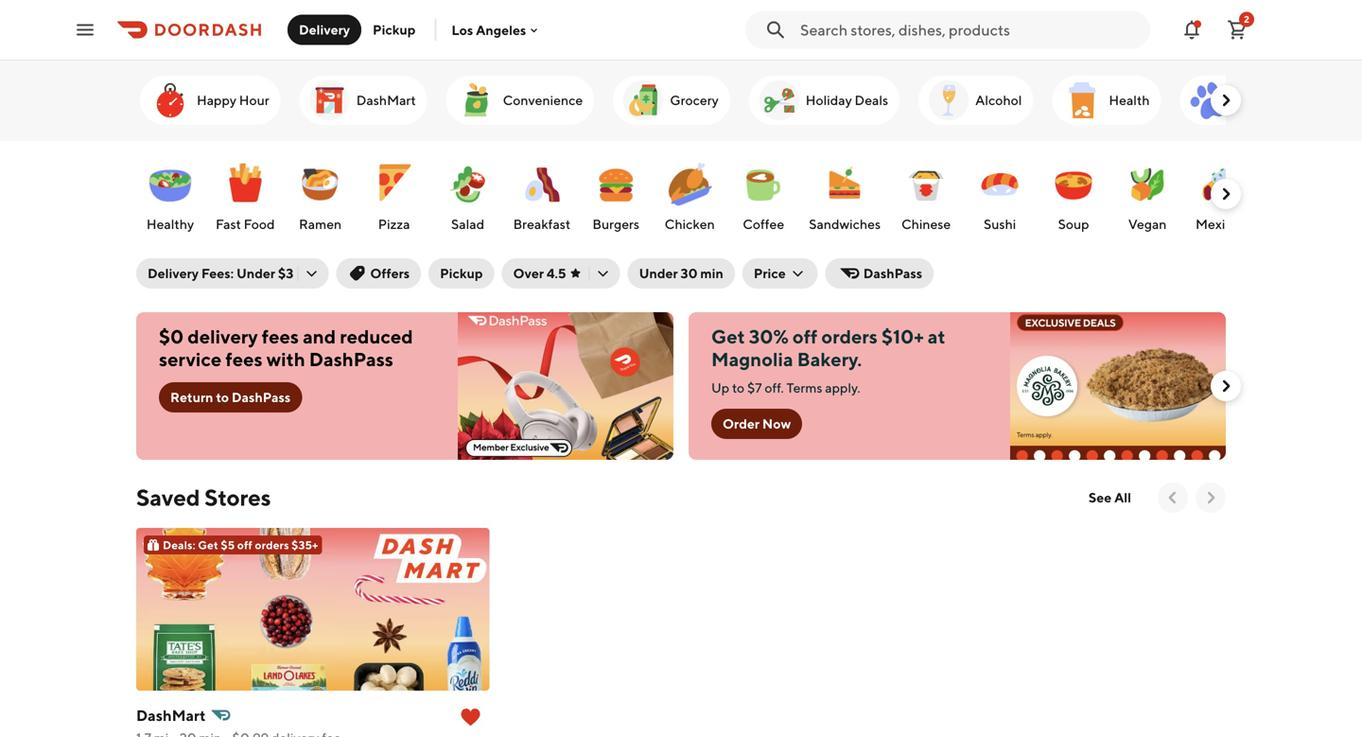 Task type: describe. For each thing, give the bounding box(es) containing it.
health image
[[1060, 78, 1106, 123]]

0 horizontal spatial dashpass
[[232, 389, 291, 405]]

0 vertical spatial fees
[[262, 326, 299, 348]]

dashpass inside $0 delivery fees and reduced service fees with dashpass
[[309, 348, 394, 371]]

reduced
[[340, 326, 413, 348]]

mexican
[[1196, 216, 1248, 232]]

happy
[[197, 92, 237, 108]]

offers button
[[336, 258, 421, 289]]

terms
[[787, 380, 823, 396]]

saved
[[136, 484, 200, 511]]

sandwiches
[[809, 216, 881, 232]]

30
[[681, 265, 698, 281]]

get inside get 30% off orders $10+ at magnolia bakery. up to $7 off.  terms apply.
[[712, 326, 745, 348]]

fast
[[216, 216, 241, 232]]

price
[[754, 265, 786, 281]]

now
[[763, 416, 791, 432]]

soup
[[1059, 216, 1090, 232]]

at
[[928, 326, 946, 348]]

service
[[159, 348, 222, 371]]

previous button of carousel image
[[1164, 488, 1183, 507]]

convenience
[[503, 92, 583, 108]]

healthy
[[147, 216, 194, 232]]

to inside get 30% off orders $10+ at magnolia bakery. up to $7 off.  terms apply.
[[733, 380, 745, 396]]

grocery link
[[613, 76, 730, 125]]

fast food
[[216, 216, 275, 232]]

0 vertical spatial dashmart
[[357, 92, 416, 108]]

1 vertical spatial dashmart link
[[136, 702, 490, 737]]

under inside button
[[639, 265, 678, 281]]

$7
[[748, 380, 762, 396]]

convenience link
[[446, 76, 595, 125]]

1 horizontal spatial pickup
[[440, 265, 483, 281]]

0 horizontal spatial orders
[[255, 539, 289, 552]]

delivery for delivery fees: under $3
[[148, 265, 199, 281]]

fees:
[[201, 265, 234, 281]]

grocery
[[670, 92, 719, 108]]

delivery for delivery
[[299, 22, 350, 37]]

30%
[[749, 326, 789, 348]]

0 horizontal spatial pickup button
[[362, 15, 427, 45]]

over 4.5 button
[[502, 258, 620, 289]]

off.
[[765, 380, 784, 396]]

$5
[[221, 539, 235, 552]]

1 vertical spatial pickup button
[[429, 258, 495, 289]]

apply.
[[826, 380, 861, 396]]

los angeles button
[[452, 22, 542, 38]]

under 30 min
[[639, 265, 724, 281]]

deals:
[[163, 539, 196, 552]]

chicken
[[665, 216, 715, 232]]

holiday
[[806, 92, 852, 108]]

$35+
[[292, 539, 318, 552]]

sushi
[[984, 216, 1017, 232]]

saved stores
[[136, 484, 271, 511]]

1 vertical spatial next button of carousel image
[[1202, 488, 1221, 507]]

pets image
[[1188, 78, 1234, 123]]

see all link
[[1078, 483, 1143, 513]]

price button
[[743, 258, 818, 289]]

deals
[[855, 92, 889, 108]]

happy hour
[[197, 92, 269, 108]]

breakfast
[[514, 216, 571, 232]]

1 vertical spatial fees
[[226, 348, 263, 371]]

2 horizontal spatial dashpass
[[864, 265, 923, 281]]

happy hour image
[[148, 78, 193, 123]]

click to remove this store from your saved list image
[[459, 706, 482, 729]]

return to dashpass button
[[159, 382, 302, 413]]

coffee
[[743, 216, 785, 232]]

order
[[723, 416, 760, 432]]

off inside get 30% off orders $10+ at magnolia bakery. up to $7 off.  terms apply.
[[793, 326, 818, 348]]

$10+
[[882, 326, 924, 348]]

chinese
[[902, 216, 951, 232]]

bakery.
[[798, 348, 862, 371]]

min
[[701, 265, 724, 281]]

see all
[[1089, 490, 1132, 505]]

los
[[452, 22, 473, 38]]

saved stores link
[[136, 483, 271, 513]]

$0 delivery fees and reduced service fees with dashpass
[[159, 326, 413, 371]]

1 under from the left
[[237, 265, 275, 281]]



Task type: locate. For each thing, give the bounding box(es) containing it.
grocery image
[[621, 78, 666, 123]]

0 horizontal spatial off
[[237, 539, 253, 552]]

pickup down salad
[[440, 265, 483, 281]]

2 vertical spatial dashpass
[[232, 389, 291, 405]]

next button of carousel image
[[1217, 91, 1236, 110], [1202, 488, 1221, 507]]

happy hour link
[[140, 76, 281, 125]]

1 horizontal spatial under
[[639, 265, 678, 281]]

delivery
[[188, 326, 258, 348]]

4.5
[[547, 265, 567, 281]]

1 vertical spatial off
[[237, 539, 253, 552]]

$3
[[278, 265, 294, 281]]

1 horizontal spatial off
[[793, 326, 818, 348]]

2 under from the left
[[639, 265, 678, 281]]

dashpass down reduced
[[309, 348, 394, 371]]

0 vertical spatial dashmart link
[[300, 76, 427, 125]]

1 vertical spatial delivery
[[148, 265, 199, 281]]

0 horizontal spatial to
[[216, 389, 229, 405]]

alcohol image
[[927, 78, 972, 123]]

delivery button
[[288, 15, 362, 45]]

holiday deals image
[[757, 78, 802, 123]]

holiday deals
[[806, 92, 889, 108]]

2 next button of carousel image from the top
[[1217, 377, 1236, 396]]

deals: get $5 off orders $35+
[[163, 539, 318, 552]]

delivery inside delivery button
[[299, 22, 350, 37]]

0 horizontal spatial get
[[198, 539, 219, 552]]

0 vertical spatial dashpass
[[864, 265, 923, 281]]

get
[[712, 326, 745, 348], [198, 539, 219, 552]]

off up bakery.
[[793, 326, 818, 348]]

dashmart image
[[307, 78, 353, 123]]

see
[[1089, 490, 1112, 505]]

1 vertical spatial pickup
[[440, 265, 483, 281]]

0 vertical spatial off
[[793, 326, 818, 348]]

orders left $35+
[[255, 539, 289, 552]]

burgers
[[593, 216, 640, 232]]

get left $5 at the bottom
[[198, 539, 219, 552]]

over 4.5
[[513, 265, 567, 281]]

offers
[[370, 265, 410, 281]]

up
[[712, 380, 730, 396]]

2
[[1245, 14, 1250, 25]]

holiday deals link
[[749, 76, 900, 125]]

get 30% off orders $10+ at magnolia bakery. up to $7 off.  terms apply.
[[712, 326, 946, 396]]

next button of carousel image down "1 items, open order cart" icon on the right top
[[1217, 91, 1236, 110]]

fees down delivery at the left top of the page
[[226, 348, 263, 371]]

hour
[[239, 92, 269, 108]]

convenience image
[[454, 78, 499, 123]]

fees
[[262, 326, 299, 348], [226, 348, 263, 371]]

ramen
[[299, 216, 342, 232]]

0 vertical spatial next button of carousel image
[[1217, 91, 1236, 110]]

0 vertical spatial next button of carousel image
[[1217, 185, 1236, 203]]

1 vertical spatial dashmart
[[136, 706, 206, 724]]

dashpass down chinese
[[864, 265, 923, 281]]

to
[[733, 380, 745, 396], [216, 389, 229, 405]]

return
[[170, 389, 213, 405]]

orders inside get 30% off orders $10+ at magnolia bakery. up to $7 off.  terms apply.
[[822, 326, 878, 348]]

vegan
[[1129, 216, 1167, 232]]

delivery up dashmart icon
[[299, 22, 350, 37]]

pickup button left 'los'
[[362, 15, 427, 45]]

all
[[1115, 490, 1132, 505]]

1 horizontal spatial to
[[733, 380, 745, 396]]

delivery fees: under $3
[[148, 265, 294, 281]]

dashpass
[[864, 265, 923, 281], [309, 348, 394, 371], [232, 389, 291, 405]]

orders
[[822, 326, 878, 348], [255, 539, 289, 552]]

los angeles
[[452, 22, 526, 38]]

pickup button
[[362, 15, 427, 45], [429, 258, 495, 289]]

0 vertical spatial orders
[[822, 326, 878, 348]]

1 vertical spatial orders
[[255, 539, 289, 552]]

return to dashpass
[[170, 389, 291, 405]]

magnolia
[[712, 348, 794, 371]]

1 items, open order cart image
[[1227, 18, 1249, 41]]

pizza
[[378, 216, 410, 232]]

1 horizontal spatial pickup button
[[429, 258, 495, 289]]

under left 30
[[639, 265, 678, 281]]

stores
[[205, 484, 271, 511]]

1 horizontal spatial dashpass
[[309, 348, 394, 371]]

to inside button
[[216, 389, 229, 405]]

order now button
[[712, 409, 803, 439]]

off right $5 at the bottom
[[237, 539, 253, 552]]

to left $7
[[733, 380, 745, 396]]

1 next button of carousel image from the top
[[1217, 185, 1236, 203]]

get up magnolia
[[712, 326, 745, 348]]

1 vertical spatial next button of carousel image
[[1217, 377, 1236, 396]]

pickup button down salad
[[429, 258, 495, 289]]

angeles
[[476, 22, 526, 38]]

0 horizontal spatial dashmart
[[136, 706, 206, 724]]

dashmart
[[357, 92, 416, 108], [136, 706, 206, 724]]

0 vertical spatial delivery
[[299, 22, 350, 37]]

next button of carousel image
[[1217, 185, 1236, 203], [1217, 377, 1236, 396]]

1 horizontal spatial delivery
[[299, 22, 350, 37]]

to right the return
[[216, 389, 229, 405]]

and
[[303, 326, 336, 348]]

dashpass button
[[826, 258, 934, 289]]

delivery left fees:
[[148, 265, 199, 281]]

food
[[244, 216, 275, 232]]

0 horizontal spatial under
[[237, 265, 275, 281]]

open menu image
[[74, 18, 97, 41]]

pickup left 'los'
[[373, 22, 416, 37]]

under 30 min button
[[628, 258, 735, 289]]

2 button
[[1219, 11, 1257, 49]]

alcohol
[[976, 92, 1023, 108]]

order now
[[723, 416, 791, 432]]

1 horizontal spatial orders
[[822, 326, 878, 348]]

under left $3
[[237, 265, 275, 281]]

next button of carousel image right previous button of carousel icon
[[1202, 488, 1221, 507]]

0 horizontal spatial pickup
[[373, 22, 416, 37]]

0 horizontal spatial delivery
[[148, 265, 199, 281]]

0 vertical spatial get
[[712, 326, 745, 348]]

over
[[513, 265, 544, 281]]

off
[[793, 326, 818, 348], [237, 539, 253, 552]]

dashmart link
[[300, 76, 427, 125], [136, 702, 490, 737]]

salad
[[451, 216, 485, 232]]

health
[[1110, 92, 1150, 108]]

Store search: begin typing to search for stores available on DoorDash text field
[[801, 19, 1139, 40]]

notification bell image
[[1181, 18, 1204, 41]]

fees up with
[[262, 326, 299, 348]]

alcohol link
[[919, 76, 1034, 125]]

0 vertical spatial pickup
[[373, 22, 416, 37]]

1 vertical spatial dashpass
[[309, 348, 394, 371]]

dashpass down with
[[232, 389, 291, 405]]

with
[[267, 348, 305, 371]]

1 horizontal spatial dashmart
[[357, 92, 416, 108]]

1 vertical spatial get
[[198, 539, 219, 552]]

orders up bakery.
[[822, 326, 878, 348]]

$0
[[159, 326, 184, 348]]

0 vertical spatial pickup button
[[362, 15, 427, 45]]

under
[[237, 265, 275, 281], [639, 265, 678, 281]]

1 horizontal spatial get
[[712, 326, 745, 348]]

health link
[[1053, 76, 1162, 125]]



Task type: vqa. For each thing, say whether or not it's contained in the screenshot.
'Dogs' to the left
no



